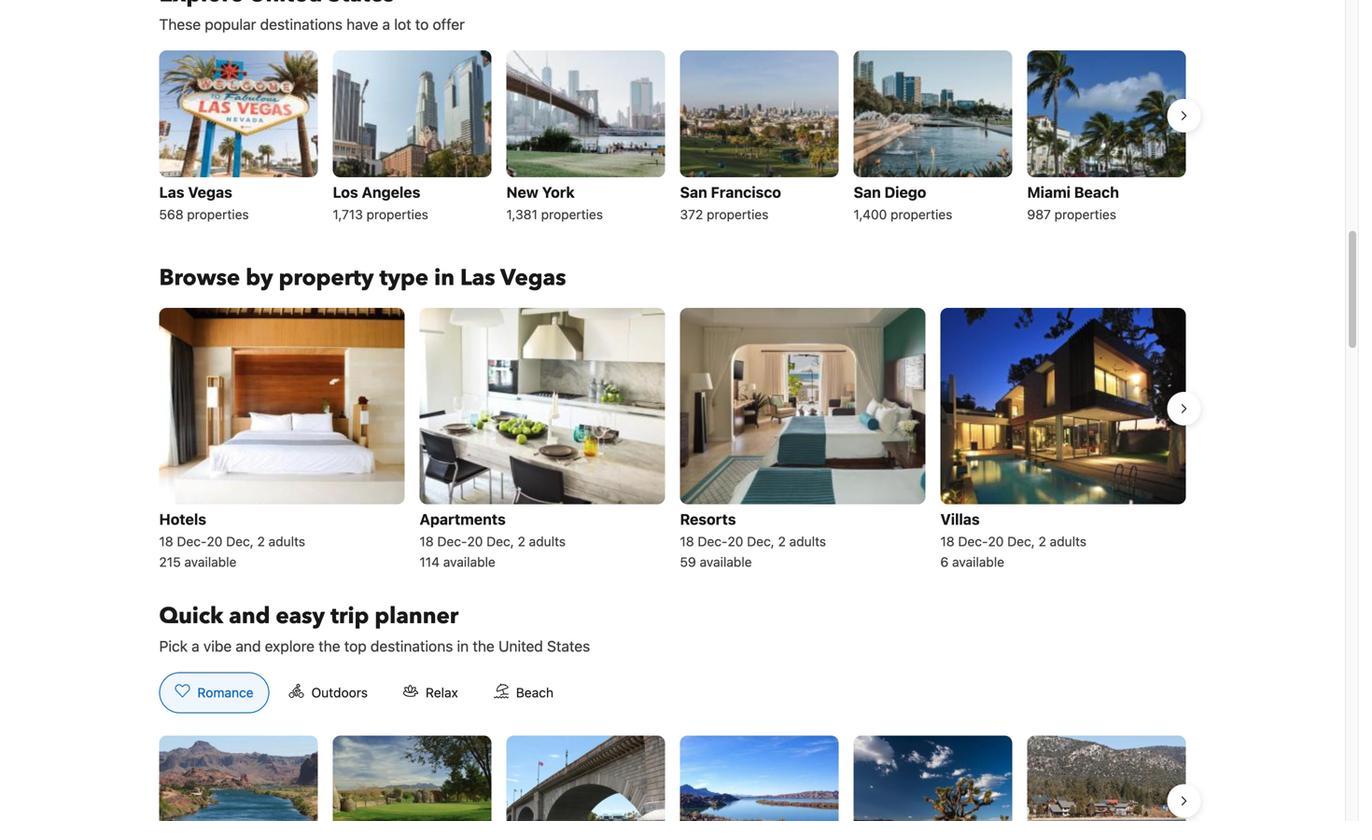 Task type: describe. For each thing, give the bounding box(es) containing it.
1,381
[[506, 207, 538, 222]]

987
[[1027, 207, 1051, 222]]

resorts
[[680, 511, 736, 528]]

san francisco 372 properties
[[680, 183, 781, 222]]

available for resorts
[[700, 554, 752, 570]]

beach button
[[478, 672, 569, 714]]

properties for york
[[541, 207, 603, 222]]

dec, for hotels
[[226, 534, 254, 549]]

popular
[[205, 15, 256, 33]]

angeles
[[362, 183, 420, 201]]

apartments
[[420, 511, 506, 528]]

2 the from the left
[[473, 637, 495, 655]]

relax
[[426, 685, 458, 700]]

hotels 18 dec-20 dec, 2 adults 215 available
[[159, 511, 305, 570]]

18 for villas
[[940, 534, 955, 549]]

explore
[[265, 637, 315, 655]]

dec- for villas
[[958, 534, 988, 549]]

18 for apartments
[[420, 534, 434, 549]]

outdoors button
[[273, 672, 384, 714]]

dec, for apartments
[[487, 534, 514, 549]]

20 for hotels
[[207, 534, 223, 549]]

villas
[[940, 511, 980, 528]]

resorts 18 dec-20 dec, 2 adults 59 available
[[680, 511, 826, 570]]

browse by property type in las vegas
[[159, 263, 566, 294]]

dec- for resorts
[[698, 534, 728, 549]]

browse
[[159, 263, 240, 294]]

tab list containing romance
[[144, 672, 584, 714]]

san diego 1,400 properties
[[854, 183, 953, 222]]

san for san diego
[[854, 183, 881, 201]]

0 vertical spatial a
[[382, 15, 390, 33]]

francisco
[[711, 183, 781, 201]]

type
[[379, 263, 429, 294]]

1,400
[[854, 207, 887, 222]]

destinations inside quick and easy trip planner pick a vibe and explore the top destinations in the united states
[[371, 637, 453, 655]]

new york 1,381 properties
[[506, 183, 603, 222]]

relax button
[[387, 672, 474, 714]]

have
[[347, 15, 378, 33]]

dec- for apartments
[[437, 534, 467, 549]]

hotels
[[159, 511, 206, 528]]

to
[[415, 15, 429, 33]]

san for san francisco
[[680, 183, 707, 201]]

adults for villas
[[1050, 534, 1087, 549]]

outdoors
[[311, 685, 368, 700]]

properties for francisco
[[707, 207, 769, 222]]

miami beach 987 properties
[[1027, 183, 1119, 222]]

0 vertical spatial and
[[229, 601, 270, 632]]

2 for hotels
[[257, 534, 265, 549]]

dec- for hotels
[[177, 534, 207, 549]]

las inside las vegas 568 properties
[[159, 183, 184, 201]]

los
[[333, 183, 358, 201]]

property
[[279, 263, 374, 294]]

apartments 18 dec-20 dec, 2 adults 114 available
[[420, 511, 566, 570]]

new
[[506, 183, 539, 201]]

2 for apartments
[[518, 534, 525, 549]]



Task type: vqa. For each thing, say whether or not it's contained in the screenshot.
destinations
yes



Task type: locate. For each thing, give the bounding box(es) containing it.
lot
[[394, 15, 411, 33]]

in
[[434, 263, 455, 294], [457, 637, 469, 655]]

in right 'type'
[[434, 263, 455, 294]]

dec- inside "hotels 18 dec-20 dec, 2 adults 215 available"
[[177, 534, 207, 549]]

region containing las vegas
[[144, 43, 1201, 233]]

3 adults from the left
[[789, 534, 826, 549]]

1 adults from the left
[[268, 534, 305, 549]]

5 properties from the left
[[891, 207, 953, 222]]

beach down united
[[516, 685, 554, 700]]

18 inside apartments 18 dec-20 dec, 2 adults 114 available
[[420, 534, 434, 549]]

a left the vibe
[[192, 637, 199, 655]]

in inside quick and easy trip planner pick a vibe and explore the top destinations in the united states
[[457, 637, 469, 655]]

the
[[318, 637, 340, 655], [473, 637, 495, 655]]

in up relax
[[457, 637, 469, 655]]

2 properties from the left
[[366, 207, 428, 222]]

dec- down the villas
[[958, 534, 988, 549]]

2
[[257, 534, 265, 549], [518, 534, 525, 549], [778, 534, 786, 549], [1039, 534, 1046, 549]]

adults
[[268, 534, 305, 549], [529, 534, 566, 549], [789, 534, 826, 549], [1050, 534, 1087, 549]]

1 dec- from the left
[[177, 534, 207, 549]]

las vegas 568 properties
[[159, 183, 249, 222]]

vegas inside las vegas 568 properties
[[188, 183, 232, 201]]

available inside "hotels 18 dec-20 dec, 2 adults 215 available"
[[184, 554, 237, 570]]

3 dec, from the left
[[747, 534, 775, 549]]

san up 372
[[680, 183, 707, 201]]

568
[[159, 207, 183, 222]]

3 2 from the left
[[778, 534, 786, 549]]

vegas
[[188, 183, 232, 201], [500, 263, 566, 294]]

0 horizontal spatial vegas
[[188, 183, 232, 201]]

3 region from the top
[[144, 728, 1201, 821]]

the left top
[[318, 637, 340, 655]]

beach inside miami beach 987 properties
[[1074, 183, 1119, 201]]

properties down angeles
[[366, 207, 428, 222]]

destinations left have
[[260, 15, 343, 33]]

3 properties from the left
[[541, 207, 603, 222]]

0 vertical spatial beach
[[1074, 183, 1119, 201]]

1 horizontal spatial in
[[457, 637, 469, 655]]

dec- inside villas 18 dec-20 dec, 2 adults 6 available
[[958, 534, 988, 549]]

properties down york
[[541, 207, 603, 222]]

available inside villas 18 dec-20 dec, 2 adults 6 available
[[952, 554, 1004, 570]]

adults for hotels
[[268, 534, 305, 549]]

romance button
[[159, 672, 269, 714]]

2 vertical spatial region
[[144, 728, 1201, 821]]

available right 59
[[700, 554, 752, 570]]

1 vertical spatial region
[[144, 301, 1201, 579]]

2 inside "hotels 18 dec-20 dec, 2 adults 215 available"
[[257, 534, 265, 549]]

los angeles 1,713 properties
[[333, 183, 428, 222]]

and right the vibe
[[236, 637, 261, 655]]

1 san from the left
[[680, 183, 707, 201]]

18
[[159, 534, 173, 549], [420, 534, 434, 549], [680, 534, 694, 549], [940, 534, 955, 549]]

4 adults from the left
[[1050, 534, 1087, 549]]

tab list
[[144, 672, 584, 714]]

properties for diego
[[891, 207, 953, 222]]

215
[[159, 554, 181, 570]]

available for hotels
[[184, 554, 237, 570]]

3 20 from the left
[[728, 534, 743, 549]]

region
[[144, 43, 1201, 233], [144, 301, 1201, 579], [144, 728, 1201, 821]]

and
[[229, 601, 270, 632], [236, 637, 261, 655]]

1 horizontal spatial las
[[460, 263, 495, 294]]

dec, inside apartments 18 dec-20 dec, 2 adults 114 available
[[487, 534, 514, 549]]

1 vertical spatial a
[[192, 637, 199, 655]]

4 18 from the left
[[940, 534, 955, 549]]

2 20 from the left
[[467, 534, 483, 549]]

0 horizontal spatial las
[[159, 183, 184, 201]]

properties inside san francisco 372 properties
[[707, 207, 769, 222]]

miami
[[1027, 183, 1071, 201]]

3 available from the left
[[700, 554, 752, 570]]

adults for resorts
[[789, 534, 826, 549]]

dec- down apartments
[[437, 534, 467, 549]]

1 vertical spatial destinations
[[371, 637, 453, 655]]

372
[[680, 207, 703, 222]]

villas 18 dec-20 dec, 2 adults 6 available
[[940, 511, 1087, 570]]

and up the vibe
[[229, 601, 270, 632]]

0 horizontal spatial in
[[434, 263, 455, 294]]

available right 215
[[184, 554, 237, 570]]

18 for resorts
[[680, 534, 694, 549]]

available right 114
[[443, 554, 496, 570]]

vibe
[[203, 637, 232, 655]]

2 18 from the left
[[420, 534, 434, 549]]

1 vertical spatial and
[[236, 637, 261, 655]]

1 the from the left
[[318, 637, 340, 655]]

20 inside "resorts 18 dec-20 dec, 2 adults 59 available"
[[728, 534, 743, 549]]

0 vertical spatial vegas
[[188, 183, 232, 201]]

properties inside new york 1,381 properties
[[541, 207, 603, 222]]

dec- inside apartments 18 dec-20 dec, 2 adults 114 available
[[437, 534, 467, 549]]

properties inside los angeles 1,713 properties
[[366, 207, 428, 222]]

20 inside villas 18 dec-20 dec, 2 adults 6 available
[[988, 534, 1004, 549]]

2 region from the top
[[144, 301, 1201, 579]]

1 vertical spatial las
[[460, 263, 495, 294]]

1,713
[[333, 207, 363, 222]]

18 inside "hotels 18 dec-20 dec, 2 adults 215 available"
[[159, 534, 173, 549]]

a inside quick and easy trip planner pick a vibe and explore the top destinations in the united states
[[192, 637, 199, 655]]

properties down 'diego'
[[891, 207, 953, 222]]

2 for villas
[[1039, 534, 1046, 549]]

0 horizontal spatial the
[[318, 637, 340, 655]]

2 adults from the left
[[529, 534, 566, 549]]

properties down miami
[[1055, 207, 1116, 222]]

20 inside "hotels 18 dec-20 dec, 2 adults 215 available"
[[207, 534, 223, 549]]

las up 568
[[159, 183, 184, 201]]

beach right miami
[[1074, 183, 1119, 201]]

adults inside apartments 18 dec-20 dec, 2 adults 114 available
[[529, 534, 566, 549]]

available for apartments
[[443, 554, 496, 570]]

available inside "resorts 18 dec-20 dec, 2 adults 59 available"
[[700, 554, 752, 570]]

1 horizontal spatial destinations
[[371, 637, 453, 655]]

diego
[[885, 183, 926, 201]]

properties inside las vegas 568 properties
[[187, 207, 249, 222]]

adults inside "hotels 18 dec-20 dec, 2 adults 215 available"
[[268, 534, 305, 549]]

0 horizontal spatial beach
[[516, 685, 554, 700]]

easy
[[276, 601, 325, 632]]

the left united
[[473, 637, 495, 655]]

20
[[207, 534, 223, 549], [467, 534, 483, 549], [728, 534, 743, 549], [988, 534, 1004, 549]]

properties down francisco
[[707, 207, 769, 222]]

1 2 from the left
[[257, 534, 265, 549]]

a
[[382, 15, 390, 33], [192, 637, 199, 655]]

san
[[680, 183, 707, 201], [854, 183, 881, 201]]

pick
[[159, 637, 188, 655]]

dec- inside "resorts 18 dec-20 dec, 2 adults 59 available"
[[698, 534, 728, 549]]

20 for apartments
[[467, 534, 483, 549]]

0 vertical spatial las
[[159, 183, 184, 201]]

18 up 114
[[420, 534, 434, 549]]

available
[[184, 554, 237, 570], [443, 554, 496, 570], [700, 554, 752, 570], [952, 554, 1004, 570]]

properties
[[187, 207, 249, 222], [366, 207, 428, 222], [541, 207, 603, 222], [707, 207, 769, 222], [891, 207, 953, 222], [1055, 207, 1116, 222]]

top
[[344, 637, 367, 655]]

properties inside miami beach 987 properties
[[1055, 207, 1116, 222]]

properties for vegas
[[187, 207, 249, 222]]

adults for apartments
[[529, 534, 566, 549]]

these
[[159, 15, 201, 33]]

2 available from the left
[[443, 554, 496, 570]]

destinations
[[260, 15, 343, 33], [371, 637, 453, 655]]

dec, for villas
[[1007, 534, 1035, 549]]

0 vertical spatial in
[[434, 263, 455, 294]]

1 horizontal spatial san
[[854, 183, 881, 201]]

1 vertical spatial in
[[457, 637, 469, 655]]

available for villas
[[952, 554, 1004, 570]]

1 available from the left
[[184, 554, 237, 570]]

1 18 from the left
[[159, 534, 173, 549]]

available right 6
[[952, 554, 1004, 570]]

available inside apartments 18 dec-20 dec, 2 adults 114 available
[[443, 554, 496, 570]]

adults inside villas 18 dec-20 dec, 2 adults 6 available
[[1050, 534, 1087, 549]]

18 inside villas 18 dec-20 dec, 2 adults 6 available
[[940, 534, 955, 549]]

states
[[547, 637, 590, 655]]

dec, inside "resorts 18 dec-20 dec, 2 adults 59 available"
[[747, 534, 775, 549]]

1 horizontal spatial beach
[[1074, 183, 1119, 201]]

dec, inside villas 18 dec-20 dec, 2 adults 6 available
[[1007, 534, 1035, 549]]

properties for beach
[[1055, 207, 1116, 222]]

beach inside the beach button
[[516, 685, 554, 700]]

properties for angeles
[[366, 207, 428, 222]]

2 inside "resorts 18 dec-20 dec, 2 adults 59 available"
[[778, 534, 786, 549]]

18 inside "resorts 18 dec-20 dec, 2 adults 59 available"
[[680, 534, 694, 549]]

1 horizontal spatial vegas
[[500, 263, 566, 294]]

18 up 59
[[680, 534, 694, 549]]

quick and easy trip planner pick a vibe and explore the top destinations in the united states
[[159, 601, 590, 655]]

destinations down planner
[[371, 637, 453, 655]]

1 horizontal spatial the
[[473, 637, 495, 655]]

0 vertical spatial region
[[144, 43, 1201, 233]]

dec, for resorts
[[747, 534, 775, 549]]

united
[[498, 637, 543, 655]]

59
[[680, 554, 696, 570]]

dec- down hotels at the bottom of the page
[[177, 534, 207, 549]]

2 dec- from the left
[[437, 534, 467, 549]]

properties right 568
[[187, 207, 249, 222]]

3 dec- from the left
[[698, 534, 728, 549]]

quick
[[159, 601, 223, 632]]

las right 'type'
[[460, 263, 495, 294]]

0 horizontal spatial a
[[192, 637, 199, 655]]

4 2 from the left
[[1039, 534, 1046, 549]]

beach
[[1074, 183, 1119, 201], [516, 685, 554, 700]]

6 properties from the left
[[1055, 207, 1116, 222]]

18 for hotels
[[159, 534, 173, 549]]

dec, inside "hotels 18 dec-20 dec, 2 adults 215 available"
[[226, 534, 254, 549]]

6
[[940, 554, 949, 570]]

trip
[[331, 601, 369, 632]]

las
[[159, 183, 184, 201], [460, 263, 495, 294]]

4 properties from the left
[[707, 207, 769, 222]]

dec- down resorts on the bottom right
[[698, 534, 728, 549]]

romance
[[197, 685, 254, 700]]

1 region from the top
[[144, 43, 1201, 233]]

20 inside apartments 18 dec-20 dec, 2 adults 114 available
[[467, 534, 483, 549]]

properties inside san diego 1,400 properties
[[891, 207, 953, 222]]

2 for resorts
[[778, 534, 786, 549]]

0 vertical spatial destinations
[[260, 15, 343, 33]]

vegas up browse
[[188, 183, 232, 201]]

by
[[246, 263, 273, 294]]

san inside san francisco 372 properties
[[680, 183, 707, 201]]

offer
[[433, 15, 465, 33]]

region containing hotels
[[144, 301, 1201, 579]]

adults inside "resorts 18 dec-20 dec, 2 adults 59 available"
[[789, 534, 826, 549]]

114
[[420, 554, 440, 570]]

1 20 from the left
[[207, 534, 223, 549]]

0 horizontal spatial destinations
[[260, 15, 343, 33]]

18 up 215
[[159, 534, 173, 549]]

2 san from the left
[[854, 183, 881, 201]]

3 18 from the left
[[680, 534, 694, 549]]

these popular destinations have a lot to offer
[[159, 15, 465, 33]]

1 properties from the left
[[187, 207, 249, 222]]

san inside san diego 1,400 properties
[[854, 183, 881, 201]]

4 20 from the left
[[988, 534, 1004, 549]]

2 2 from the left
[[518, 534, 525, 549]]

4 available from the left
[[952, 554, 1004, 570]]

4 dec, from the left
[[1007, 534, 1035, 549]]

18 up 6
[[940, 534, 955, 549]]

1 dec, from the left
[[226, 534, 254, 549]]

vegas down the 1,381
[[500, 263, 566, 294]]

a left lot
[[382, 15, 390, 33]]

dec,
[[226, 534, 254, 549], [487, 534, 514, 549], [747, 534, 775, 549], [1007, 534, 1035, 549]]

2 dec, from the left
[[487, 534, 514, 549]]

york
[[542, 183, 575, 201]]

4 dec- from the left
[[958, 534, 988, 549]]

0 horizontal spatial san
[[680, 183, 707, 201]]

planner
[[375, 601, 459, 632]]

2 inside villas 18 dec-20 dec, 2 adults 6 available
[[1039, 534, 1046, 549]]

20 for resorts
[[728, 534, 743, 549]]

20 for villas
[[988, 534, 1004, 549]]

2 inside apartments 18 dec-20 dec, 2 adults 114 available
[[518, 534, 525, 549]]

1 horizontal spatial a
[[382, 15, 390, 33]]

1 vertical spatial vegas
[[500, 263, 566, 294]]

san up 1,400
[[854, 183, 881, 201]]

1 vertical spatial beach
[[516, 685, 554, 700]]

dec-
[[177, 534, 207, 549], [437, 534, 467, 549], [698, 534, 728, 549], [958, 534, 988, 549]]



